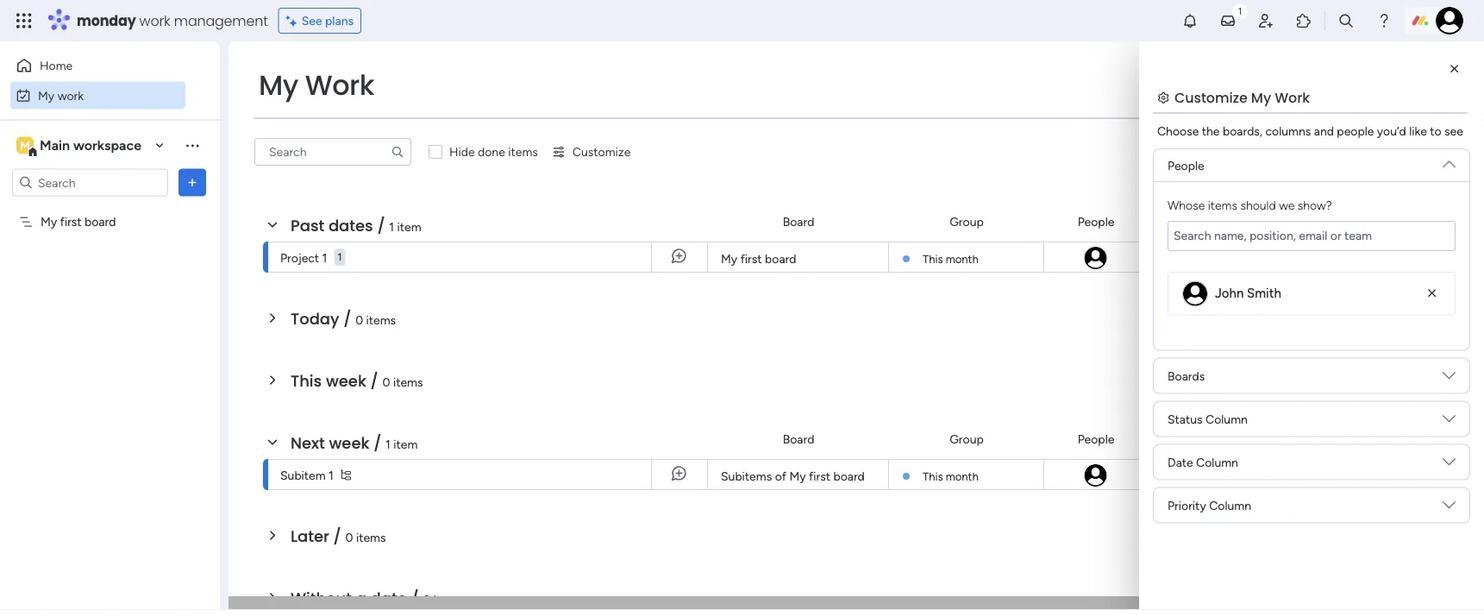 Task type: describe. For each thing, give the bounding box(es) containing it.
nov for nov 16
[[1194, 250, 1215, 264]]

/ up next week / 1 item
[[371, 370, 379, 392]]

main content containing past dates /
[[229, 41, 1485, 610]]

john
[[1216, 286, 1245, 301]]

1 horizontal spatial my first board
[[721, 252, 797, 266]]

0 horizontal spatial work
[[305, 66, 375, 104]]

1 left v2 subitems open icon
[[329, 468, 334, 482]]

select product image
[[16, 12, 33, 29]]

next week / 1 item
[[291, 432, 418, 454]]

choose the boards, columns and people you'd like to see
[[1158, 124, 1464, 138]]

2 month from the top
[[946, 469, 979, 483]]

my work
[[259, 66, 375, 104]]

the
[[1203, 124, 1220, 138]]

status column
[[1168, 412, 1248, 426]]

like
[[1410, 124, 1428, 138]]

without
[[291, 587, 352, 609]]

dates
[[329, 214, 373, 236]]

2 on from the top
[[1341, 468, 1355, 483]]

0 vertical spatial john smith image
[[1437, 7, 1464, 35]]

0 vertical spatial people
[[1168, 158, 1205, 173]]

/ right later
[[334, 525, 342, 547]]

customize button
[[545, 138, 638, 166]]

column for date column
[[1197, 455, 1239, 469]]

2 horizontal spatial first
[[809, 469, 831, 484]]

nov 16
[[1194, 250, 1228, 264]]

week for next
[[329, 432, 370, 454]]

notifications image
[[1182, 12, 1199, 29]]

2 working on it from the top
[[1293, 468, 1365, 483]]

hide
[[450, 145, 475, 159]]

search image
[[391, 145, 405, 159]]

2 vertical spatial this
[[923, 469, 944, 483]]

dapulse dropdown down arrow image for status column
[[1444, 412, 1456, 431]]

1 horizontal spatial john smith image
[[1183, 281, 1209, 307]]

people
[[1338, 124, 1375, 138]]

boards
[[1168, 368, 1206, 383]]

workspace selection element
[[16, 135, 144, 157]]

status for next week /
[[1312, 432, 1347, 447]]

priority for next week /
[[1431, 432, 1470, 447]]

nov for nov 23
[[1193, 468, 1214, 481]]

nov 23
[[1193, 468, 1229, 481]]

we
[[1280, 198, 1295, 212]]

1 working on it from the top
[[1293, 251, 1365, 265]]

1 working from the top
[[1293, 251, 1338, 265]]

of
[[775, 469, 787, 484]]

home button
[[10, 52, 186, 79]]

1 button
[[334, 242, 345, 273]]

later / 0 items
[[291, 525, 386, 547]]

my first board list box
[[0, 204, 220, 469]]

monday work management
[[77, 11, 268, 30]]

later
[[291, 525, 330, 547]]

0 inside this week / 0 items
[[383, 374, 390, 389]]

apps image
[[1296, 12, 1313, 29]]

work for my
[[58, 88, 84, 103]]

column for priority column
[[1210, 498, 1252, 513]]

hide done items
[[450, 145, 538, 159]]

item for next week /
[[394, 437, 418, 451]]

dapulse dropdown down arrow image for priority column
[[1444, 498, 1456, 518]]

main workspace
[[40, 137, 142, 154]]

board inside list box
[[85, 214, 116, 229]]

board for next week /
[[783, 432, 815, 447]]

work for monday
[[139, 11, 170, 30]]

this week / 0 items
[[291, 370, 423, 392]]

/ right date
[[411, 587, 419, 609]]

next
[[291, 432, 325, 454]]

show?
[[1298, 198, 1333, 212]]

2 this month from the top
[[923, 469, 979, 483]]

my inside list box
[[41, 214, 57, 229]]

1 inside 1 button
[[338, 251, 342, 263]]

whose
[[1168, 198, 1206, 212]]

items inside today / 0 items
[[366, 312, 396, 327]]

/ right dates
[[377, 214, 385, 236]]

date for next week /
[[1196, 432, 1222, 447]]

1 month from the top
[[946, 252, 979, 266]]

status for past dates /
[[1312, 214, 1347, 229]]

subitem 1
[[280, 468, 334, 482]]

date column
[[1168, 455, 1239, 469]]

you'd
[[1378, 124, 1407, 138]]

see plans button
[[278, 8, 362, 34]]

see plans
[[302, 13, 354, 28]]

0 inside without a date / 0 items
[[423, 592, 431, 607]]

john smith
[[1216, 286, 1282, 301]]

my work button
[[10, 82, 186, 109]]

1 vertical spatial status
[[1168, 412, 1203, 426]]

past dates / 1 item
[[291, 214, 422, 236]]

priority for past dates /
[[1431, 214, 1470, 229]]

subitems of my first board link
[[719, 460, 878, 491]]

1 horizontal spatial work
[[1275, 88, 1311, 107]]



Task type: locate. For each thing, give the bounding box(es) containing it.
1 vertical spatial week
[[329, 432, 370, 454]]

1 horizontal spatial customize
[[1175, 88, 1248, 107]]

0 horizontal spatial john smith image
[[1083, 462, 1109, 488]]

this
[[923, 252, 944, 266], [291, 370, 322, 392], [923, 469, 944, 483]]

0 vertical spatial month
[[946, 252, 979, 266]]

inbox image
[[1220, 12, 1237, 29]]

0 inside today / 0 items
[[356, 312, 363, 327]]

v2 overdue deadline image
[[1154, 249, 1168, 265]]

1 down dates
[[338, 251, 342, 263]]

today / 0 items
[[291, 308, 396, 330]]

on
[[1341, 251, 1355, 265], [1341, 468, 1355, 483]]

2 vertical spatial first
[[809, 469, 831, 484]]

1 this month from the top
[[923, 252, 979, 266]]

1 vertical spatial this
[[291, 370, 322, 392]]

dapulse dropdown down arrow image for boards
[[1444, 369, 1456, 388]]

1 horizontal spatial board
[[765, 252, 797, 266]]

nov left 23
[[1193, 468, 1214, 481]]

0 vertical spatial working on it
[[1293, 251, 1365, 265]]

1
[[389, 219, 394, 234], [322, 250, 327, 265], [338, 251, 342, 263], [386, 437, 391, 451], [329, 468, 334, 482]]

customize for customize my work
[[1175, 88, 1248, 107]]

none text field inside main content
[[1168, 221, 1456, 251]]

items inside later / 0 items
[[356, 530, 386, 544]]

my
[[259, 66, 298, 104], [1252, 88, 1272, 107], [38, 88, 55, 103], [41, 214, 57, 229], [721, 252, 738, 266], [790, 469, 806, 484]]

column for status column
[[1206, 412, 1248, 426]]

0 vertical spatial this
[[923, 252, 944, 266]]

0 vertical spatial working
[[1293, 251, 1338, 265]]

1 vertical spatial date
[[1196, 432, 1222, 447]]

1 vertical spatial working on it
[[1293, 468, 1365, 483]]

options image
[[184, 174, 201, 191]]

week for this
[[326, 370, 367, 392]]

group
[[950, 214, 984, 229], [950, 432, 984, 447]]

0 vertical spatial status
[[1312, 214, 1347, 229]]

1 board from the top
[[783, 214, 815, 229]]

1 vertical spatial on
[[1341, 468, 1355, 483]]

project
[[280, 250, 319, 265]]

columns
[[1266, 124, 1312, 138]]

group for next week /
[[950, 432, 984, 447]]

my inside button
[[38, 88, 55, 103]]

and
[[1315, 124, 1335, 138]]

/ right today
[[344, 308, 352, 330]]

2 vertical spatial priority
[[1168, 498, 1207, 513]]

0 up next week / 1 item
[[383, 374, 390, 389]]

item down this week / 0 items
[[394, 437, 418, 451]]

work
[[139, 11, 170, 30], [58, 88, 84, 103]]

customize my work
[[1175, 88, 1311, 107]]

people
[[1168, 158, 1205, 173], [1078, 214, 1115, 229], [1078, 432, 1115, 447]]

1 vertical spatial month
[[946, 469, 979, 483]]

see
[[302, 13, 322, 28]]

customize
[[1175, 88, 1248, 107], [573, 145, 631, 159]]

john smith image left v2 overdue deadline image
[[1083, 245, 1109, 271]]

0 vertical spatial date
[[1196, 214, 1222, 229]]

1 vertical spatial working
[[1293, 468, 1338, 483]]

1 vertical spatial work
[[58, 88, 84, 103]]

1 right dates
[[389, 219, 394, 234]]

dapulse dropdown down arrow image for people
[[1444, 151, 1456, 170]]

board
[[85, 214, 116, 229], [765, 252, 797, 266], [834, 469, 865, 484]]

today
[[291, 308, 340, 330]]

work down 'plans'
[[305, 66, 375, 104]]

past
[[291, 214, 325, 236]]

help image
[[1376, 12, 1393, 29]]

1 horizontal spatial john smith image
[[1437, 7, 1464, 35]]

0 vertical spatial board
[[85, 214, 116, 229]]

project 1
[[280, 250, 327, 265]]

john smith image left john
[[1183, 281, 1209, 307]]

main
[[40, 137, 70, 154]]

week
[[326, 370, 367, 392], [329, 432, 370, 454]]

2 vertical spatial column
[[1210, 498, 1252, 513]]

0 horizontal spatial john smith image
[[1083, 245, 1109, 271]]

john smith image
[[1083, 245, 1109, 271], [1183, 281, 1209, 307]]

1 vertical spatial customize
[[573, 145, 631, 159]]

work up 'columns'
[[1275, 88, 1311, 107]]

0 horizontal spatial my first board
[[41, 214, 116, 229]]

board up my first board link
[[783, 214, 815, 229]]

1 horizontal spatial first
[[741, 252, 762, 266]]

dapulse dropdown down arrow image
[[1444, 151, 1456, 170], [1444, 412, 1456, 431], [1444, 498, 1456, 518]]

Search in workspace field
[[36, 173, 144, 192]]

1 inside next week / 1 item
[[386, 437, 391, 451]]

1 it from the top
[[1358, 251, 1365, 265]]

date
[[371, 587, 407, 609]]

month
[[946, 252, 979, 266], [946, 469, 979, 483]]

0 vertical spatial this month
[[923, 252, 979, 266]]

16
[[1217, 250, 1228, 264]]

1 vertical spatial column
[[1197, 455, 1239, 469]]

work
[[305, 66, 375, 104], [1275, 88, 1311, 107]]

column
[[1206, 412, 1248, 426], [1197, 455, 1239, 469], [1210, 498, 1252, 513]]

invite members image
[[1258, 12, 1275, 29]]

this month
[[923, 252, 979, 266], [923, 469, 979, 483]]

column down 23
[[1210, 498, 1252, 513]]

1 vertical spatial board
[[783, 432, 815, 447]]

0 horizontal spatial customize
[[573, 145, 631, 159]]

board up "subitems of my first board" link
[[783, 432, 815, 447]]

date left 23
[[1168, 455, 1194, 469]]

workspace options image
[[184, 137, 201, 154]]

subitem
[[280, 468, 326, 482]]

0 right later
[[346, 530, 353, 544]]

done
[[478, 145, 505, 159]]

priority
[[1431, 214, 1470, 229], [1431, 432, 1470, 447], [1168, 498, 1207, 513]]

0 vertical spatial it
[[1358, 251, 1365, 265]]

2 vertical spatial board
[[834, 469, 865, 484]]

0 vertical spatial nov
[[1194, 250, 1215, 264]]

2 horizontal spatial board
[[834, 469, 865, 484]]

0 horizontal spatial board
[[85, 214, 116, 229]]

priority column
[[1168, 498, 1252, 513]]

1 image
[[1233, 1, 1249, 20]]

subitems of my first board
[[721, 469, 865, 484]]

option
[[0, 206, 220, 210]]

1 group from the top
[[950, 214, 984, 229]]

0 vertical spatial board
[[783, 214, 815, 229]]

date down status column
[[1196, 432, 1222, 447]]

0 right date
[[423, 592, 431, 607]]

workspace image
[[16, 136, 34, 155]]

1 vertical spatial item
[[394, 437, 418, 451]]

v2 subitems open image
[[341, 469, 351, 480]]

0 right today
[[356, 312, 363, 327]]

working
[[1293, 251, 1338, 265], [1293, 468, 1338, 483]]

1 inside the past dates / 1 item
[[389, 219, 394, 234]]

1 vertical spatial john smith image
[[1183, 281, 1209, 307]]

/ down this week / 0 items
[[374, 432, 382, 454]]

1 dapulse dropdown down arrow image from the top
[[1444, 369, 1456, 388]]

2 board from the top
[[783, 432, 815, 447]]

john smith link
[[1216, 286, 1282, 301]]

/
[[377, 214, 385, 236], [344, 308, 352, 330], [371, 370, 379, 392], [374, 432, 382, 454], [334, 525, 342, 547], [411, 587, 419, 609]]

1 vertical spatial dapulse dropdown down arrow image
[[1444, 412, 1456, 431]]

my first board
[[41, 214, 116, 229], [721, 252, 797, 266]]

choose
[[1158, 124, 1200, 138]]

0 vertical spatial my first board
[[41, 214, 116, 229]]

0
[[356, 312, 363, 327], [383, 374, 390, 389], [346, 530, 353, 544], [423, 592, 431, 607]]

1 dapulse dropdown down arrow image from the top
[[1444, 151, 1456, 170]]

None text field
[[1168, 221, 1456, 251]]

0 vertical spatial work
[[139, 11, 170, 30]]

items up this week / 0 items
[[366, 312, 396, 327]]

my first board inside list box
[[41, 214, 116, 229]]

to
[[1431, 124, 1442, 138]]

people for next week /
[[1078, 432, 1115, 447]]

Search name, position, email or team text field
[[1168, 221, 1456, 251]]

status
[[1312, 214, 1347, 229], [1168, 412, 1203, 426], [1312, 432, 1347, 447]]

group for past dates /
[[950, 214, 984, 229]]

board
[[783, 214, 815, 229], [783, 432, 815, 447]]

2 vertical spatial people
[[1078, 432, 1115, 447]]

23
[[1217, 468, 1229, 481]]

items inside without a date / 0 items
[[434, 592, 464, 607]]

date down whose
[[1196, 214, 1222, 229]]

2 dapulse dropdown down arrow image from the top
[[1444, 412, 1456, 431]]

m
[[20, 138, 30, 153]]

0 vertical spatial dapulse dropdown down arrow image
[[1444, 369, 1456, 388]]

item inside next week / 1 item
[[394, 437, 418, 451]]

2 dapulse dropdown down arrow image from the top
[[1444, 455, 1456, 475]]

0 vertical spatial first
[[60, 214, 82, 229]]

column up priority column
[[1197, 455, 1239, 469]]

items left should
[[1209, 198, 1238, 212]]

first inside list box
[[60, 214, 82, 229]]

2 group from the top
[[950, 432, 984, 447]]

items right done
[[508, 145, 538, 159]]

monday
[[77, 11, 136, 30]]

1 vertical spatial nov
[[1193, 468, 1214, 481]]

plans
[[325, 13, 354, 28]]

items up next week / 1 item
[[393, 374, 423, 389]]

column up date column
[[1206, 412, 1248, 426]]

2 it from the top
[[1358, 468, 1365, 483]]

main content
[[229, 41, 1485, 610]]

smith
[[1248, 286, 1282, 301]]

work inside button
[[58, 88, 84, 103]]

0 vertical spatial dapulse dropdown down arrow image
[[1444, 151, 1456, 170]]

home
[[40, 58, 73, 73]]

date
[[1196, 214, 1222, 229], [1196, 432, 1222, 447], [1168, 455, 1194, 469]]

0 horizontal spatial first
[[60, 214, 82, 229]]

1 vertical spatial board
[[765, 252, 797, 266]]

my work
[[38, 88, 84, 103]]

my first board link
[[719, 242, 878, 274]]

nov
[[1194, 250, 1215, 264], [1193, 468, 1214, 481]]

0 vertical spatial john smith image
[[1083, 245, 1109, 271]]

2 working from the top
[[1293, 468, 1338, 483]]

people for past dates /
[[1078, 214, 1115, 229]]

2 vertical spatial status
[[1312, 432, 1347, 447]]

week up v2 subitems open icon
[[329, 432, 370, 454]]

customize inside button
[[573, 145, 631, 159]]

see
[[1445, 124, 1464, 138]]

dapulse dropdown down arrow image for date column
[[1444, 455, 1456, 475]]

whose items should we show?
[[1168, 198, 1333, 212]]

john smith image
[[1437, 7, 1464, 35], [1083, 462, 1109, 488]]

None search field
[[255, 138, 412, 166]]

items inside this week / 0 items
[[393, 374, 423, 389]]

board for past dates /
[[783, 214, 815, 229]]

search everything image
[[1338, 12, 1356, 29]]

item right dates
[[397, 219, 422, 234]]

1 vertical spatial this month
[[923, 469, 979, 483]]

1 vertical spatial dapulse dropdown down arrow image
[[1444, 455, 1456, 475]]

0 vertical spatial item
[[397, 219, 422, 234]]

items right date
[[434, 592, 464, 607]]

1 down this week / 0 items
[[386, 437, 391, 451]]

it
[[1358, 251, 1365, 265], [1358, 468, 1365, 483]]

1 vertical spatial my first board
[[721, 252, 797, 266]]

Filter dashboard by text search field
[[255, 138, 412, 166]]

first
[[60, 214, 82, 229], [741, 252, 762, 266], [809, 469, 831, 484]]

customize for customize
[[573, 145, 631, 159]]

1 horizontal spatial work
[[139, 11, 170, 30]]

0 inside later / 0 items
[[346, 530, 353, 544]]

boards,
[[1223, 124, 1263, 138]]

1 vertical spatial people
[[1078, 214, 1115, 229]]

management
[[174, 11, 268, 30]]

item
[[397, 219, 422, 234], [394, 437, 418, 451]]

3 dapulse dropdown down arrow image from the top
[[1444, 498, 1456, 518]]

2 vertical spatial dapulse dropdown down arrow image
[[1444, 498, 1456, 518]]

item inside the past dates / 1 item
[[397, 219, 422, 234]]

nov left 16
[[1194, 250, 1215, 264]]

items right later
[[356, 530, 386, 544]]

item for past dates /
[[397, 219, 422, 234]]

0 horizontal spatial work
[[58, 88, 84, 103]]

0 vertical spatial column
[[1206, 412, 1248, 426]]

1 on from the top
[[1341, 251, 1355, 265]]

2 vertical spatial date
[[1168, 455, 1194, 469]]

0 vertical spatial on
[[1341, 251, 1355, 265]]

0 vertical spatial week
[[326, 370, 367, 392]]

date for past dates /
[[1196, 214, 1222, 229]]

week down today / 0 items
[[326, 370, 367, 392]]

low
[[1439, 251, 1461, 265]]

1 left 1 button
[[322, 250, 327, 265]]

without a date / 0 items
[[291, 587, 464, 609]]

items
[[508, 145, 538, 159], [1209, 198, 1238, 212], [366, 312, 396, 327], [393, 374, 423, 389], [356, 530, 386, 544], [434, 592, 464, 607]]

work right the monday
[[139, 11, 170, 30]]

working on it
[[1293, 251, 1365, 265], [1293, 468, 1365, 483]]

1 vertical spatial priority
[[1431, 432, 1470, 447]]

1 vertical spatial group
[[950, 432, 984, 447]]

1 vertical spatial john smith image
[[1083, 462, 1109, 488]]

workspace
[[73, 137, 142, 154]]

0 vertical spatial priority
[[1431, 214, 1470, 229]]

subitems
[[721, 469, 772, 484]]

should
[[1241, 198, 1277, 212]]

1 vertical spatial it
[[1358, 468, 1365, 483]]

dapulse dropdown down arrow image
[[1444, 369, 1456, 388], [1444, 455, 1456, 475]]

work down home
[[58, 88, 84, 103]]

0 vertical spatial customize
[[1175, 88, 1248, 107]]

0 vertical spatial group
[[950, 214, 984, 229]]

a
[[356, 587, 367, 609]]

1 vertical spatial first
[[741, 252, 762, 266]]



Task type: vqa. For each thing, say whether or not it's contained in the screenshot.
Today / 0 items
yes



